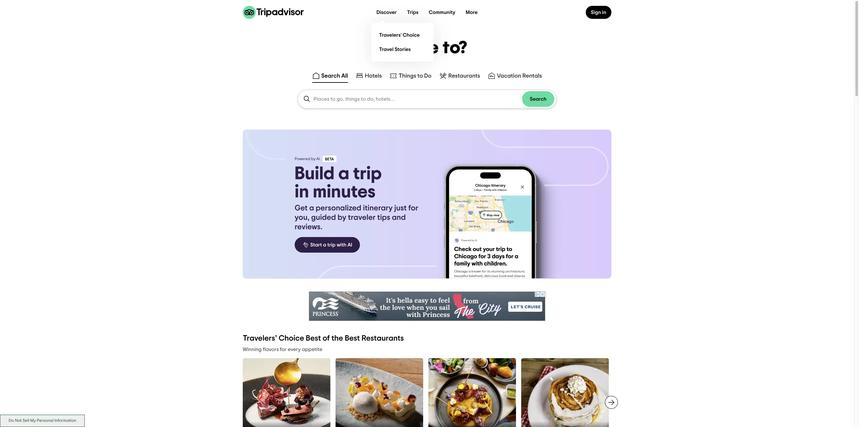 Task type: locate. For each thing, give the bounding box(es) containing it.
in inside build a trip in minutes get a personalized itinerary just for you, guided by traveler tips and reviews.
[[295, 183, 309, 201]]

1 horizontal spatial for
[[409, 204, 419, 212]]

0 horizontal spatial choice
[[279, 335, 304, 342]]

in right sign
[[603, 10, 607, 15]]

search inside search button
[[530, 96, 547, 102]]

best right the
[[345, 335, 360, 342]]

trip
[[353, 165, 382, 183], [328, 242, 336, 247]]

1 horizontal spatial a
[[323, 242, 326, 247]]

rentals
[[523, 73, 542, 79]]

search all
[[321, 73, 348, 79]]

0 vertical spatial for
[[409, 204, 419, 212]]

to
[[418, 73, 423, 79]]

by down personalized
[[338, 214, 347, 221]]

1 horizontal spatial trip
[[353, 165, 382, 183]]

ai left beta
[[317, 157, 320, 161]]

1 horizontal spatial do
[[424, 73, 432, 79]]

trip for ai
[[328, 242, 336, 247]]

build a trip in minutes get a personalized itinerary just for you, guided by traveler tips and reviews.
[[295, 165, 419, 231]]

search all button
[[311, 70, 350, 83]]

2 horizontal spatial a
[[339, 165, 350, 183]]

trip inside "button"
[[328, 242, 336, 247]]

reviews.
[[295, 223, 323, 231]]

you,
[[295, 214, 310, 221]]

restaurants
[[449, 73, 480, 79], [362, 335, 404, 342]]

hotels link
[[356, 72, 382, 80]]

search for search all
[[321, 73, 340, 79]]

1 horizontal spatial in
[[603, 10, 607, 15]]

a
[[339, 165, 350, 183], [309, 204, 314, 212], [323, 242, 326, 247]]

in
[[603, 10, 607, 15], [295, 183, 309, 201]]

1 vertical spatial trip
[[328, 242, 336, 247]]

choice for travelers'
[[403, 32, 420, 38]]

tab list
[[0, 69, 855, 84]]

search search field containing search
[[298, 90, 557, 108]]

restaurants link
[[440, 72, 480, 80]]

0 vertical spatial in
[[603, 10, 607, 15]]

tab list containing search all
[[0, 69, 855, 84]]

discover button
[[372, 6, 402, 19]]

search
[[321, 73, 340, 79], [530, 96, 547, 102]]

community button
[[424, 6, 461, 19]]

a right get
[[309, 204, 314, 212]]

and
[[392, 214, 406, 221]]

a right build in the top of the page
[[339, 165, 350, 183]]

0 vertical spatial choice
[[403, 32, 420, 38]]

do
[[424, 73, 432, 79], [9, 419, 14, 423]]

tips
[[378, 214, 390, 221]]

personal
[[37, 419, 53, 423]]

traveler
[[348, 214, 376, 221]]

ai right with on the bottom left
[[348, 242, 352, 247]]

Search search field
[[298, 90, 557, 108], [314, 96, 522, 102]]

0 vertical spatial trip
[[353, 165, 382, 183]]

1 best from the left
[[306, 335, 321, 342]]

menu containing travelers' choice
[[372, 23, 434, 62]]

1 horizontal spatial ai
[[348, 242, 352, 247]]

just
[[395, 204, 407, 212]]

not
[[15, 419, 22, 423]]

choice up where
[[403, 32, 420, 38]]

1 horizontal spatial choice
[[403, 32, 420, 38]]

0 vertical spatial restaurants
[[449, 73, 480, 79]]

0 vertical spatial do
[[424, 73, 432, 79]]

community
[[429, 10, 456, 15]]

itinerary
[[363, 204, 393, 212]]

by inside build a trip in minutes get a personalized itinerary just for you, guided by traveler tips and reviews.
[[338, 214, 347, 221]]

ai inside "button"
[[348, 242, 352, 247]]

search inside search all button
[[321, 73, 340, 79]]

sell
[[23, 419, 29, 423]]

1 horizontal spatial restaurants
[[449, 73, 480, 79]]

a right start
[[323, 242, 326, 247]]

vacation rentals link
[[488, 72, 542, 80]]

choice
[[403, 32, 420, 38], [279, 335, 304, 342]]

powered
[[295, 157, 310, 161]]

for
[[409, 204, 419, 212], [280, 347, 287, 352]]

1 vertical spatial choice
[[279, 335, 304, 342]]

search down rentals
[[530, 96, 547, 102]]

information
[[54, 419, 76, 423]]

restaurants button
[[438, 70, 482, 83]]

things to do button
[[389, 70, 433, 83]]

start a trip with ai
[[310, 242, 352, 247]]

1 horizontal spatial by
[[338, 214, 347, 221]]

0 horizontal spatial restaurants
[[362, 335, 404, 342]]

a for build
[[339, 165, 350, 183]]

1 vertical spatial search
[[530, 96, 547, 102]]

by right powered
[[311, 157, 316, 161]]

best
[[306, 335, 321, 342], [345, 335, 360, 342]]

travelers'
[[243, 335, 277, 342]]

discover
[[377, 10, 397, 15]]

best up appetite
[[306, 335, 321, 342]]

0 horizontal spatial search
[[321, 73, 340, 79]]

choice inside "menu"
[[403, 32, 420, 38]]

for left every on the bottom left of page
[[280, 347, 287, 352]]

do left not
[[9, 419, 14, 423]]

1 vertical spatial ai
[[348, 242, 352, 247]]

do right to
[[424, 73, 432, 79]]

0 vertical spatial a
[[339, 165, 350, 183]]

0 horizontal spatial in
[[295, 183, 309, 201]]

hotels button
[[355, 70, 383, 83]]

every
[[288, 347, 301, 352]]

search left 'all'
[[321, 73, 340, 79]]

1 horizontal spatial best
[[345, 335, 360, 342]]

1 vertical spatial a
[[309, 204, 314, 212]]

start a trip with ai button
[[295, 237, 360, 253]]

1 vertical spatial in
[[295, 183, 309, 201]]

2 vertical spatial a
[[323, 242, 326, 247]]

in inside "link"
[[603, 10, 607, 15]]

0 horizontal spatial ai
[[317, 157, 320, 161]]

hotels
[[365, 73, 382, 79]]

a inside "button"
[[323, 242, 326, 247]]

sign in link
[[586, 6, 612, 19]]

travelers' choice link
[[377, 28, 429, 42]]

0 horizontal spatial trip
[[328, 242, 336, 247]]

0 horizontal spatial for
[[280, 347, 287, 352]]

1 horizontal spatial search
[[530, 96, 547, 102]]

0 horizontal spatial by
[[311, 157, 316, 161]]

choice up every on the bottom left of page
[[279, 335, 304, 342]]

0 horizontal spatial best
[[306, 335, 321, 342]]

ai
[[317, 157, 320, 161], [348, 242, 352, 247]]

2 best from the left
[[345, 335, 360, 342]]

0 vertical spatial search
[[321, 73, 340, 79]]

in up get
[[295, 183, 309, 201]]

for right just
[[409, 204, 419, 212]]

trip inside build a trip in minutes get a personalized itinerary just for you, guided by traveler tips and reviews.
[[353, 165, 382, 183]]

0 horizontal spatial do
[[9, 419, 14, 423]]

1 vertical spatial by
[[338, 214, 347, 221]]

by
[[311, 157, 316, 161], [338, 214, 347, 221]]

start
[[310, 242, 322, 247]]

personalized
[[316, 204, 362, 212]]

menu
[[372, 23, 434, 62]]

trips
[[407, 10, 419, 15]]



Task type: vqa. For each thing, say whether or not it's contained in the screenshot.
Our
no



Task type: describe. For each thing, give the bounding box(es) containing it.
do not sell my personal information button
[[0, 415, 85, 427]]

choice for travelers'
[[279, 335, 304, 342]]

vacation
[[497, 73, 522, 79]]

things to do link
[[390, 72, 432, 80]]

vacation rentals button
[[487, 70, 544, 83]]

sign in
[[591, 10, 607, 15]]

1 vertical spatial do
[[9, 419, 14, 423]]

powered by ai
[[295, 157, 320, 161]]

vacation rentals
[[497, 73, 542, 79]]

flavors
[[263, 347, 279, 352]]

0 horizontal spatial a
[[309, 204, 314, 212]]

travel stories link
[[377, 42, 429, 57]]

previous image
[[239, 398, 247, 406]]

more
[[466, 10, 478, 15]]

beta
[[325, 157, 334, 161]]

do not sell my personal information
[[9, 419, 76, 423]]

1 vertical spatial restaurants
[[362, 335, 404, 342]]

travelers'
[[379, 32, 402, 38]]

things to do
[[399, 73, 432, 79]]

1 vertical spatial for
[[280, 347, 287, 352]]

trips button
[[402, 6, 424, 19]]

search button
[[522, 91, 555, 107]]

build
[[295, 165, 335, 183]]

guided
[[311, 214, 336, 221]]

where to?
[[387, 39, 468, 57]]

do inside tab list
[[424, 73, 432, 79]]

search image
[[303, 95, 311, 103]]

more button
[[461, 6, 483, 19]]

to?
[[443, 39, 468, 57]]

my
[[30, 419, 36, 423]]

next image
[[608, 398, 616, 406]]

travelers' choice best of the best restaurants
[[243, 335, 404, 342]]

where
[[387, 39, 439, 57]]

the
[[332, 335, 343, 342]]

trip for minutes
[[353, 165, 382, 183]]

advertisement region
[[309, 292, 546, 321]]

sign
[[591, 10, 601, 15]]

travel stories
[[379, 47, 411, 52]]

for inside build a trip in minutes get a personalized itinerary just for you, guided by traveler tips and reviews.
[[409, 204, 419, 212]]

0 vertical spatial ai
[[317, 157, 320, 161]]

all
[[342, 73, 348, 79]]

tripadvisor image
[[243, 6, 304, 19]]

search for search
[[530, 96, 547, 102]]

appetite
[[302, 347, 323, 352]]

stories
[[395, 47, 411, 52]]

minutes
[[313, 183, 376, 201]]

0 vertical spatial by
[[311, 157, 316, 161]]

with
[[337, 242, 347, 247]]

travelers' choice
[[379, 32, 420, 38]]

things
[[399, 73, 416, 79]]

get
[[295, 204, 308, 212]]

travel
[[379, 47, 394, 52]]

a for start
[[323, 242, 326, 247]]

of
[[323, 335, 330, 342]]

restaurants inside button
[[449, 73, 480, 79]]

winning flavors for every appetite
[[243, 347, 323, 352]]

winning
[[243, 347, 262, 352]]



